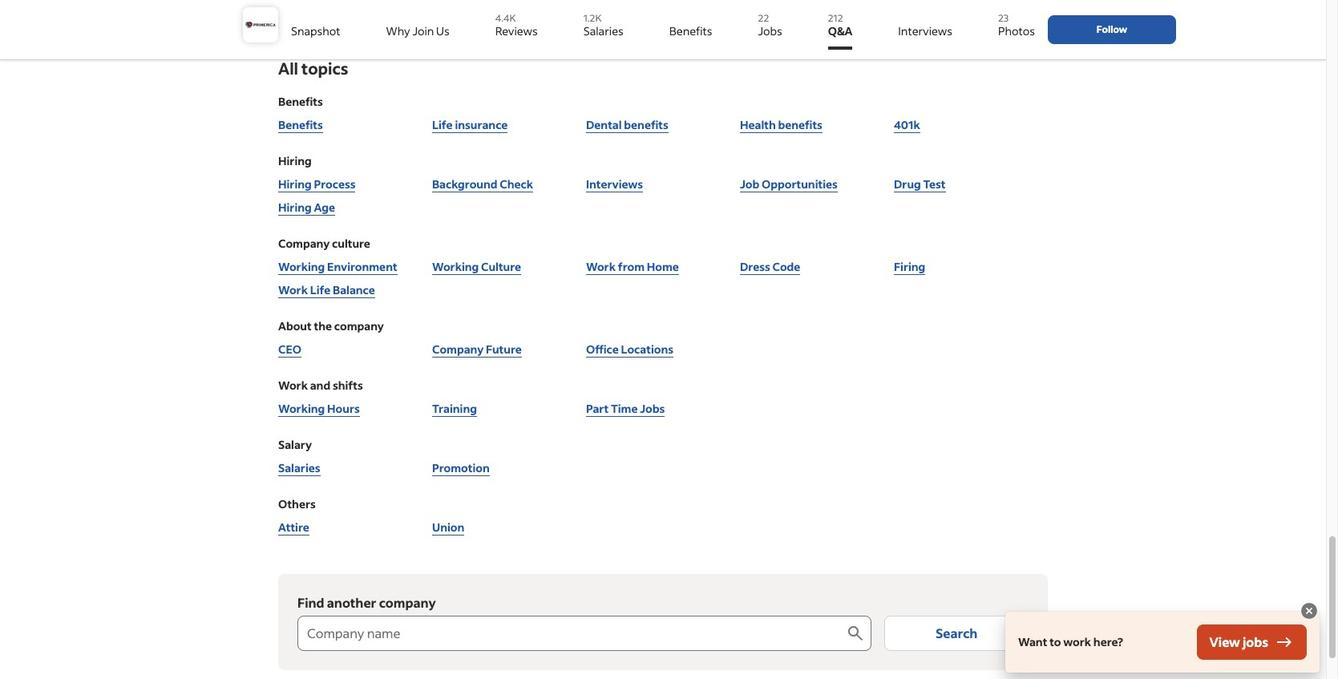 Task type: locate. For each thing, give the bounding box(es) containing it.
search button
[[885, 616, 1029, 651]]

1 horizontal spatial life
[[432, 117, 453, 132]]

jobs right time
[[640, 401, 665, 416]]

interviews left 23 at the top of the page
[[898, 23, 953, 38]]

working for working hours
[[278, 401, 325, 416]]

benefits for dental benefits
[[624, 117, 669, 132]]

promotion link
[[432, 460, 490, 476]]

drug test hiring age
[[278, 176, 946, 215]]

work left from on the top
[[586, 259, 616, 274]]

interviews link
[[898, 6, 953, 50], [586, 176, 643, 192]]

company
[[334, 318, 384, 334], [379, 594, 436, 611]]

benefits link down the all
[[278, 117, 323, 133]]

working down and
[[278, 401, 325, 416]]

hiring age link
[[278, 200, 335, 216]]

1 vertical spatial jobs
[[640, 401, 665, 416]]

working environment
[[278, 259, 397, 274]]

2 vertical spatial work
[[278, 378, 308, 393]]

life insurance
[[432, 117, 508, 132]]

health benefits link
[[740, 117, 823, 133]]

to
[[1050, 634, 1061, 650]]

1 vertical spatial company
[[432, 342, 484, 357]]

1 hiring from the top
[[278, 153, 312, 168]]

0 vertical spatial company
[[278, 236, 330, 251]]

Find another company field
[[298, 616, 846, 651]]

working down company culture
[[278, 259, 325, 274]]

1 benefits from the left
[[624, 117, 669, 132]]

drug test link
[[894, 176, 946, 192]]

promotion
[[432, 460, 490, 476]]

work up 'about'
[[278, 282, 308, 297]]

1 vertical spatial company
[[379, 594, 436, 611]]

hiring up hiring age "link"
[[278, 176, 312, 192]]

office locations
[[586, 342, 674, 357]]

0 vertical spatial salaries
[[584, 23, 624, 38]]

company left the future at the bottom of the page
[[432, 342, 484, 357]]

0 horizontal spatial life
[[310, 282, 331, 297]]

212
[[828, 12, 843, 24]]

2 benefits from the left
[[778, 117, 823, 132]]

home
[[647, 259, 679, 274]]

hiring process link
[[278, 176, 356, 192]]

401k link
[[894, 117, 921, 133]]

interviews down dental
[[586, 176, 643, 192]]

culture
[[332, 236, 370, 251]]

0 horizontal spatial benefits
[[624, 117, 669, 132]]

0 vertical spatial benefits
[[669, 23, 713, 38]]

401k
[[894, 117, 921, 132]]

want
[[1018, 634, 1048, 650]]

ceo
[[278, 342, 302, 357]]

0 horizontal spatial jobs
[[640, 401, 665, 416]]

company right the
[[334, 318, 384, 334]]

opportunities
[[762, 176, 838, 192]]

0 horizontal spatial interviews
[[586, 176, 643, 192]]

23 photos
[[998, 12, 1035, 38]]

23
[[998, 12, 1009, 24]]

1 vertical spatial life
[[310, 282, 331, 297]]

0 vertical spatial hiring
[[278, 153, 312, 168]]

all
[[278, 58, 298, 79]]

hiring process
[[278, 176, 356, 192]]

1 horizontal spatial benefits link
[[669, 6, 713, 50]]

q&a
[[828, 23, 853, 38]]

1 vertical spatial hiring
[[278, 176, 312, 192]]

3 hiring from the top
[[278, 200, 312, 215]]

1 horizontal spatial benefits
[[778, 117, 823, 132]]

ceo link
[[278, 342, 302, 358]]

find another company
[[298, 594, 436, 611]]

test
[[924, 176, 946, 192]]

work life balance link
[[278, 282, 375, 298]]

0 horizontal spatial interviews link
[[586, 176, 643, 192]]

work left and
[[278, 378, 308, 393]]

code
[[773, 259, 801, 274]]

dress
[[740, 259, 770, 274]]

company for find another company
[[379, 594, 436, 611]]

None search field
[[298, 593, 1029, 651]]

4.4k reviews
[[495, 12, 538, 38]]

life left insurance
[[432, 117, 453, 132]]

hiring inside drug test hiring age
[[278, 200, 312, 215]]

company right another
[[379, 594, 436, 611]]

0 horizontal spatial benefits link
[[278, 117, 323, 133]]

primerica link
[[467, 18, 516, 35]]

2 hiring from the top
[[278, 176, 312, 192]]

working culture link
[[432, 259, 521, 275]]

hiring up hiring process
[[278, 153, 312, 168]]

salaries
[[584, 23, 624, 38], [278, 460, 320, 476]]

companies link
[[278, 18, 337, 35]]

1 horizontal spatial salaries
[[584, 23, 624, 38]]

benefits right health
[[778, 117, 823, 132]]

1 horizontal spatial interviews link
[[898, 6, 953, 50]]

the
[[314, 318, 332, 334]]

0 horizontal spatial company
[[278, 236, 330, 251]]

benefits link left 22 on the right
[[669, 6, 713, 50]]

working left culture
[[432, 259, 479, 274]]

part time jobs
[[586, 401, 665, 416]]

hiring left age on the top left
[[278, 200, 312, 215]]

future
[[486, 342, 522, 357]]

1.2k
[[584, 12, 602, 24]]

firing
[[894, 259, 926, 274]]

1 vertical spatial salaries
[[278, 460, 320, 476]]

0 vertical spatial company
[[334, 318, 384, 334]]

0 vertical spatial jobs
[[758, 23, 783, 38]]

life down working environment link on the left top of page
[[310, 282, 331, 297]]

1 vertical spatial interviews
[[586, 176, 643, 192]]

benefits right dental
[[624, 117, 669, 132]]

0 vertical spatial interviews link
[[898, 6, 953, 50]]

jobs left 212
[[758, 23, 783, 38]]

health
[[740, 117, 776, 132]]

firing work life balance
[[278, 259, 926, 297]]

0 horizontal spatial salaries
[[278, 460, 320, 476]]

life insurance link
[[432, 117, 508, 133]]

questions
[[535, 18, 589, 34]]

company future
[[432, 342, 522, 357]]

1 horizontal spatial company
[[432, 342, 484, 357]]

0 vertical spatial life
[[432, 117, 453, 132]]

interviews link left 23 at the top of the page
[[898, 6, 953, 50]]

benefits
[[624, 117, 669, 132], [778, 117, 823, 132]]

company down hiring age "link"
[[278, 236, 330, 251]]

company culture
[[278, 236, 370, 251]]

photos
[[998, 23, 1035, 38]]

1 vertical spatial interviews link
[[586, 176, 643, 192]]

0 vertical spatial work
[[586, 259, 616, 274]]

1 vertical spatial work
[[278, 282, 308, 297]]

1 horizontal spatial interviews
[[898, 23, 953, 38]]

union
[[432, 520, 465, 535]]

why join us link
[[386, 6, 450, 50]]

process
[[314, 176, 356, 192]]

interviews link down dental
[[586, 176, 643, 192]]

2 vertical spatial hiring
[[278, 200, 312, 215]]

job opportunities
[[740, 176, 838, 192]]

attire
[[278, 520, 309, 535]]

1 vertical spatial benefits link
[[278, 117, 323, 133]]

search
[[936, 625, 978, 642]]

benefits link
[[669, 6, 713, 50], [278, 117, 323, 133]]

life
[[432, 117, 453, 132], [310, 282, 331, 297]]

working culture
[[432, 259, 521, 274]]

benefits for health benefits
[[778, 117, 823, 132]]

time
[[611, 401, 638, 416]]

why
[[386, 23, 410, 38]]

4.4k
[[495, 12, 516, 24]]

find
[[298, 594, 324, 611]]



Task type: vqa. For each thing, say whether or not it's contained in the screenshot.
About the company
yes



Task type: describe. For each thing, give the bounding box(es) containing it.
want to work here?
[[1018, 634, 1123, 650]]

hours
[[327, 401, 360, 416]]

background check link
[[432, 176, 533, 192]]

financial services
[[356, 18, 447, 34]]

work inside firing work life balance
[[278, 282, 308, 297]]

company for company culture
[[278, 236, 330, 251]]

us
[[436, 23, 450, 38]]

all topics
[[278, 58, 348, 79]]

work from home link
[[586, 259, 679, 275]]

working for working culture
[[432, 259, 479, 274]]

balance
[[333, 282, 375, 297]]

and
[[310, 378, 331, 393]]

salary
[[278, 437, 312, 452]]

work from home
[[586, 259, 679, 274]]

drug
[[894, 176, 921, 192]]

1 horizontal spatial jobs
[[758, 23, 783, 38]]

background
[[432, 176, 498, 192]]

job
[[740, 176, 760, 192]]

work and shifts
[[278, 378, 363, 393]]

why join us
[[386, 23, 450, 38]]

services
[[404, 18, 447, 34]]

close image
[[1300, 601, 1319, 621]]

financial
[[356, 18, 402, 34]]

1.2k salaries
[[584, 12, 624, 38]]

working hours
[[278, 401, 360, 416]]

22
[[758, 12, 769, 24]]

working environment link
[[278, 259, 397, 275]]

attire link
[[278, 520, 309, 536]]

culture
[[481, 259, 521, 274]]

topics
[[302, 58, 348, 79]]

companies
[[278, 18, 337, 34]]

office locations link
[[586, 342, 674, 358]]

primerica
[[467, 18, 516, 34]]

company for about the company
[[334, 318, 384, 334]]

environment
[[327, 259, 397, 274]]

0 vertical spatial benefits link
[[669, 6, 713, 50]]

company future link
[[432, 342, 522, 358]]

office
[[586, 342, 619, 357]]

join
[[413, 23, 434, 38]]

training
[[432, 401, 477, 416]]

background check
[[432, 176, 533, 192]]

firing link
[[894, 259, 926, 275]]

view
[[1210, 634, 1240, 650]]

check
[[500, 176, 533, 192]]

here?
[[1094, 634, 1123, 650]]

dress code
[[740, 259, 801, 274]]

dental
[[586, 117, 622, 132]]

2 vertical spatial benefits
[[278, 117, 323, 132]]

work for work and shifts
[[278, 378, 308, 393]]

dental benefits link
[[586, 117, 669, 133]]

work for work from home
[[586, 259, 616, 274]]

others
[[278, 496, 316, 512]]

training link
[[432, 401, 477, 417]]

insurance
[[455, 117, 508, 132]]

financial services link
[[356, 18, 447, 35]]

snapshot
[[291, 23, 340, 38]]

shifts
[[333, 378, 363, 393]]

from
[[618, 259, 645, 274]]

union link
[[432, 520, 465, 536]]

22 jobs
[[758, 12, 783, 38]]

dental benefits
[[586, 117, 669, 132]]

snapshot link
[[291, 6, 340, 50]]

health benefits
[[740, 117, 823, 132]]

212 q&a
[[828, 12, 853, 38]]

working for working environment
[[278, 259, 325, 274]]

jobs
[[1243, 634, 1269, 650]]

hiring for hiring
[[278, 153, 312, 168]]

about
[[278, 318, 312, 334]]

hiring for hiring process
[[278, 176, 312, 192]]

none search field containing find another company
[[298, 593, 1029, 651]]

work
[[1064, 634, 1092, 650]]

part
[[586, 401, 609, 416]]

reviews
[[495, 23, 538, 38]]

life inside firing work life balance
[[310, 282, 331, 297]]

0 vertical spatial interviews
[[898, 23, 953, 38]]

working hours link
[[278, 401, 360, 417]]

1 vertical spatial benefits
[[278, 94, 323, 109]]

about the company
[[278, 318, 384, 334]]

jobs inside the part time jobs link
[[640, 401, 665, 416]]

view jobs link
[[1197, 625, 1307, 660]]

company for company future
[[432, 342, 484, 357]]

job opportunities link
[[740, 176, 838, 192]]



